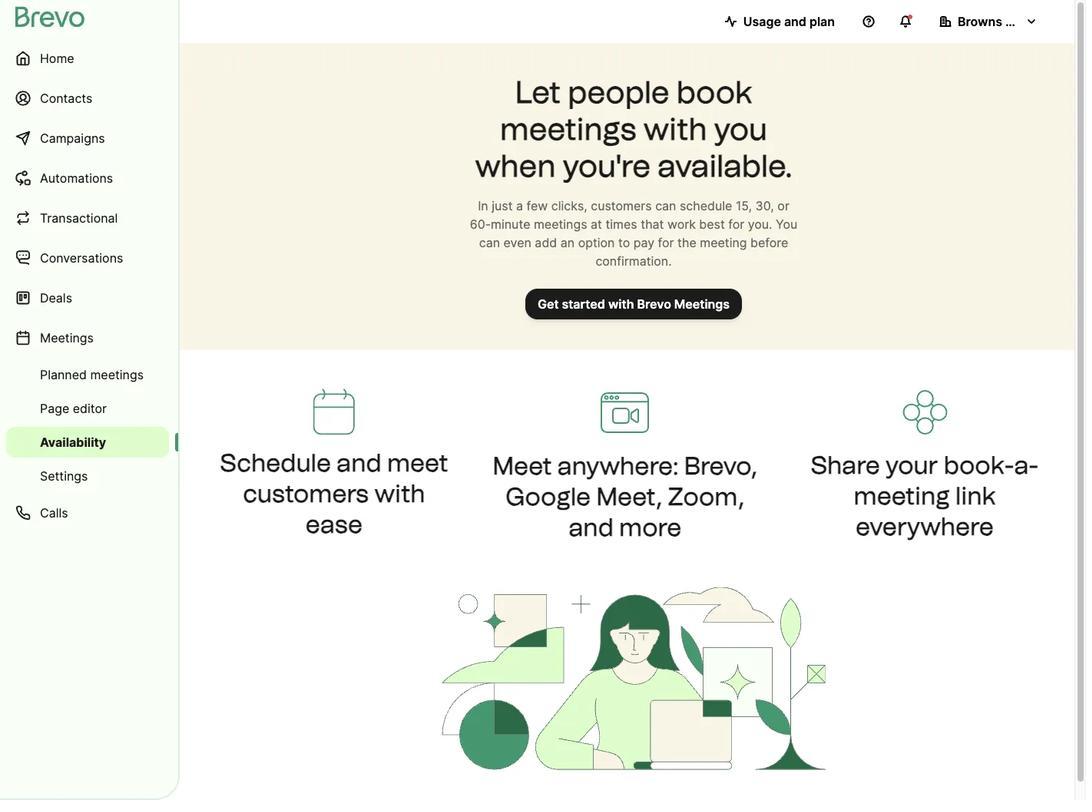 Task type: vqa. For each thing, say whether or not it's contained in the screenshot.
'transactional' LINK
yes



Task type: describe. For each thing, give the bounding box(es) containing it.
meetings inside the let people book meetings with you when you're available.
[[500, 111, 637, 148]]

usage and plan button
[[713, 6, 848, 37]]

option
[[578, 235, 615, 250]]

usage and plan
[[744, 14, 835, 29]]

with inside button
[[609, 297, 634, 312]]

get started with brevo meetings button
[[526, 289, 743, 320]]

meetings inside in just a few clicks, customers can schedule 15, 30, or 60-minute meetings at times that work best for you. you can even add an option to pay for the meeting before confirmation.
[[534, 217, 588, 232]]

clicks,
[[552, 198, 588, 213]]

meeting inside in just a few clicks, customers can schedule 15, 30, or 60-minute meetings at times that work best for you. you can even add an option to pay for the meeting before confirmation.
[[700, 235, 747, 250]]

you
[[776, 217, 798, 232]]

deals link
[[6, 280, 169, 317]]

google
[[506, 482, 591, 511]]

2 vertical spatial meetings
[[90, 367, 144, 382]]

pay
[[634, 235, 655, 250]]

let people book meetings with you when you're available.
[[475, 74, 793, 184]]

people
[[568, 74, 670, 111]]

planned meetings
[[40, 367, 144, 382]]

60-
[[470, 217, 491, 232]]

availability
[[40, 435, 106, 450]]

usage
[[744, 14, 782, 29]]

browns
[[958, 14, 1003, 29]]

share
[[811, 450, 881, 480]]

transactional link
[[6, 200, 169, 237]]

settings link
[[6, 461, 169, 492]]

your
[[886, 450, 939, 480]]

0 horizontal spatial meetings
[[40, 330, 94, 345]]

brevo
[[638, 297, 672, 312]]

planned meetings link
[[6, 360, 169, 390]]

a
[[516, 198, 523, 213]]

started
[[562, 297, 606, 312]]

browns enterprise button
[[928, 6, 1068, 37]]

let
[[516, 74, 561, 111]]

schedule
[[220, 449, 331, 478]]

automations link
[[6, 160, 169, 197]]

book
[[677, 74, 753, 111]]

campaigns
[[40, 131, 105, 146]]

get started with brevo meetings
[[538, 297, 730, 312]]

meetings inside button
[[675, 297, 730, 312]]

campaigns link
[[6, 120, 169, 157]]

1 vertical spatial for
[[658, 235, 674, 250]]

browns enterprise
[[958, 14, 1068, 29]]

deals
[[40, 291, 72, 306]]

link
[[956, 481, 996, 511]]

30,
[[756, 198, 775, 213]]

ease
[[306, 510, 363, 540]]

an
[[561, 235, 575, 250]]

at
[[591, 217, 603, 232]]

1 vertical spatial can
[[479, 235, 500, 250]]

meeting inside share your book-a- meeting link everywhere
[[854, 481, 951, 511]]

meetings link
[[6, 320, 169, 357]]

customers inside the 'schedule and meet customers with ease'
[[243, 479, 369, 509]]

anywhere:
[[558, 451, 679, 481]]

planned
[[40, 367, 87, 382]]

15,
[[736, 198, 752, 213]]

in just a few clicks, customers can schedule 15, 30, or 60-minute meetings at times that work best for you. you can even add an option to pay for the meeting before confirmation.
[[470, 198, 798, 269]]

automations
[[40, 171, 113, 186]]

that
[[641, 217, 664, 232]]

few
[[527, 198, 548, 213]]

with for book
[[644, 111, 707, 148]]

you.
[[748, 217, 773, 232]]



Task type: locate. For each thing, give the bounding box(es) containing it.
zoom,
[[668, 482, 745, 511]]

1 vertical spatial customers
[[243, 479, 369, 509]]

and down meet,
[[569, 513, 614, 542]]

1 horizontal spatial customers
[[591, 198, 652, 213]]

page editor link
[[6, 394, 169, 424]]

0 vertical spatial can
[[656, 198, 677, 213]]

with for meet
[[375, 479, 425, 509]]

customers up ease
[[243, 479, 369, 509]]

contacts link
[[6, 80, 169, 117]]

meet
[[387, 449, 448, 478]]

with left the brevo
[[609, 297, 634, 312]]

everywhere
[[856, 512, 994, 541]]

2 vertical spatial with
[[375, 479, 425, 509]]

2 horizontal spatial with
[[644, 111, 707, 148]]

plan
[[810, 14, 835, 29]]

times
[[606, 217, 638, 232]]

0 horizontal spatial with
[[375, 479, 425, 509]]

1 horizontal spatial with
[[609, 297, 634, 312]]

for left the
[[658, 235, 674, 250]]

with inside the 'schedule and meet customers with ease'
[[375, 479, 425, 509]]

can up that
[[656, 198, 677, 213]]

1 horizontal spatial can
[[656, 198, 677, 213]]

schedule
[[680, 198, 733, 213]]

and left meet
[[337, 449, 382, 478]]

and left plan
[[785, 14, 807, 29]]

you
[[714, 111, 768, 148]]

1 horizontal spatial meetings
[[675, 297, 730, 312]]

1 horizontal spatial for
[[729, 217, 745, 232]]

0 horizontal spatial meeting
[[700, 235, 747, 250]]

more
[[620, 513, 682, 542]]

for
[[729, 217, 745, 232], [658, 235, 674, 250]]

you're
[[563, 148, 651, 184]]

with inside the let people book meetings with you when you're available.
[[644, 111, 707, 148]]

transactional
[[40, 211, 118, 226]]

1 horizontal spatial and
[[569, 513, 614, 542]]

and inside the 'schedule and meet customers with ease'
[[337, 449, 382, 478]]

meet,
[[597, 482, 663, 511]]

for down 15,
[[729, 217, 745, 232]]

page editor
[[40, 401, 107, 416]]

meetings right the brevo
[[675, 297, 730, 312]]

0 vertical spatial for
[[729, 217, 745, 232]]

availability link
[[6, 427, 169, 458]]

and inside the meet anywhere: brevo, google meet, zoom, and more
[[569, 513, 614, 542]]

0 vertical spatial meeting
[[700, 235, 747, 250]]

meetings up "planned"
[[40, 330, 94, 345]]

customers up times
[[591, 198, 652, 213]]

contacts
[[40, 91, 92, 106]]

and for usage
[[785, 14, 807, 29]]

meet
[[493, 451, 552, 481]]

meeting down the 'best'
[[700, 235, 747, 250]]

available.
[[658, 148, 793, 184]]

brevo,
[[685, 451, 758, 481]]

0 horizontal spatial customers
[[243, 479, 369, 509]]

or
[[778, 198, 790, 213]]

enterprise
[[1006, 14, 1068, 29]]

0 vertical spatial meetings
[[500, 111, 637, 148]]

the
[[678, 235, 697, 250]]

meeting
[[700, 235, 747, 250], [854, 481, 951, 511]]

0 vertical spatial with
[[644, 111, 707, 148]]

0 vertical spatial meetings
[[675, 297, 730, 312]]

with down meet
[[375, 479, 425, 509]]

and inside button
[[785, 14, 807, 29]]

in
[[478, 198, 489, 213]]

editor
[[73, 401, 107, 416]]

book-
[[944, 450, 1015, 480]]

home link
[[6, 40, 169, 77]]

best
[[700, 217, 725, 232]]

to
[[619, 235, 630, 250]]

get
[[538, 297, 559, 312]]

calls link
[[6, 495, 169, 532]]

calls
[[40, 506, 68, 521]]

1 vertical spatial meeting
[[854, 481, 951, 511]]

minute
[[491, 217, 531, 232]]

0 vertical spatial and
[[785, 14, 807, 29]]

when
[[475, 148, 556, 184]]

customers inside in just a few clicks, customers can schedule 15, 30, or 60-minute meetings at times that work best for you. you can even add an option to pay for the meeting before confirmation.
[[591, 198, 652, 213]]

1 vertical spatial meetings
[[40, 330, 94, 345]]

a-
[[1015, 450, 1039, 480]]

meetings
[[500, 111, 637, 148], [534, 217, 588, 232], [90, 367, 144, 382]]

1 vertical spatial with
[[609, 297, 634, 312]]

0 vertical spatial customers
[[591, 198, 652, 213]]

meet anywhere: brevo, google meet, zoom, and more
[[493, 451, 758, 542]]

0 horizontal spatial and
[[337, 449, 382, 478]]

2 vertical spatial and
[[569, 513, 614, 542]]

1 vertical spatial and
[[337, 449, 382, 478]]

with left you at the top of page
[[644, 111, 707, 148]]

1 horizontal spatial meeting
[[854, 481, 951, 511]]

settings
[[40, 469, 88, 484]]

and for schedule
[[337, 449, 382, 478]]

1 vertical spatial meetings
[[534, 217, 588, 232]]

0 horizontal spatial for
[[658, 235, 674, 250]]

even
[[504, 235, 532, 250]]

with
[[644, 111, 707, 148], [609, 297, 634, 312], [375, 479, 425, 509]]

add
[[535, 235, 557, 250]]

page
[[40, 401, 69, 416]]

share your book-a- meeting link everywhere
[[811, 450, 1039, 541]]

just
[[492, 198, 513, 213]]

schedule and meet customers with ease
[[220, 449, 448, 540]]

meetings
[[675, 297, 730, 312], [40, 330, 94, 345]]

work
[[668, 217, 696, 232]]

conversations
[[40, 251, 123, 266]]

can down 60-
[[479, 235, 500, 250]]

confirmation.
[[596, 254, 672, 269]]

home
[[40, 51, 74, 66]]

2 horizontal spatial and
[[785, 14, 807, 29]]

conversations link
[[6, 240, 169, 277]]

0 horizontal spatial can
[[479, 235, 500, 250]]

can
[[656, 198, 677, 213], [479, 235, 500, 250]]

meeting down your
[[854, 481, 951, 511]]

and
[[785, 14, 807, 29], [337, 449, 382, 478], [569, 513, 614, 542]]

before
[[751, 235, 789, 250]]



